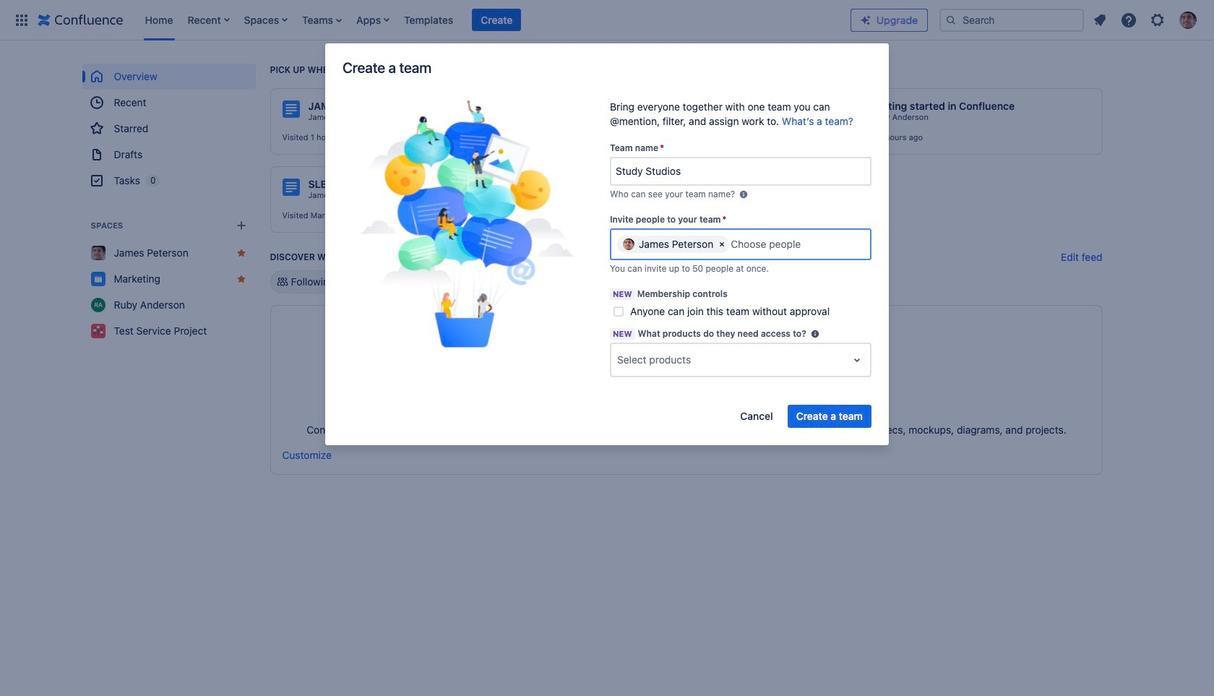 Task type: vqa. For each thing, say whether or not it's contained in the screenshot.
the :wave: "image"
yes



Task type: describe. For each thing, give the bounding box(es) containing it.
e.g. HR Team, Redesign Project, Team Mango field
[[611, 158, 870, 184]]

list item inside global element
[[472, 8, 521, 31]]

1 unstar this space image from the top
[[235, 247, 247, 259]]

select from this list of atlassian products used by your organization. the addition of any new licenses may affect billing.{br}if you're not an admin, your product requests will be sent to one for approval.{br}access to these products will not be automatically granted for future members added to this team. image
[[809, 328, 821, 340]]

0 horizontal spatial list item
[[183, 0, 234, 40]]

2 unstar this space image from the top
[[235, 273, 247, 285]]

Choose people text field
[[731, 237, 820, 251]]

clear image
[[716, 238, 728, 250]]

your team name is visible to anyone in your organisation. it may be visible on work shared outside your organisation. image
[[738, 189, 750, 200]]

create a team image
[[359, 100, 576, 348]]

premium image
[[860, 14, 872, 26]]

1 horizontal spatial list item
[[298, 0, 346, 40]]

1 horizontal spatial list
[[1087, 7, 1206, 33]]



Task type: locate. For each thing, give the bounding box(es) containing it.
Search field
[[940, 8, 1084, 31]]

2 horizontal spatial list item
[[472, 8, 521, 31]]

banner
[[0, 0, 1214, 40]]

create a space image
[[232, 217, 250, 234]]

global element
[[9, 0, 851, 40]]

open image
[[849, 351, 866, 369]]

group
[[82, 64, 255, 194]]

0 vertical spatial unstar this space image
[[235, 247, 247, 259]]

create a team element
[[343, 100, 592, 351]]

1 vertical spatial unstar this space image
[[235, 273, 247, 285]]

settings icon image
[[1149, 11, 1167, 29]]

search image
[[945, 14, 957, 26]]

0 horizontal spatial list
[[138, 0, 851, 40]]

confluence image
[[38, 11, 123, 29], [38, 11, 123, 29]]

list
[[138, 0, 851, 40], [1087, 7, 1206, 33]]

None search field
[[940, 8, 1084, 31]]

:wave: image
[[845, 101, 862, 119], [845, 101, 862, 119]]

unstar this space image
[[235, 247, 247, 259], [235, 273, 247, 285]]

list item
[[183, 0, 234, 40], [298, 0, 346, 40], [472, 8, 521, 31]]



